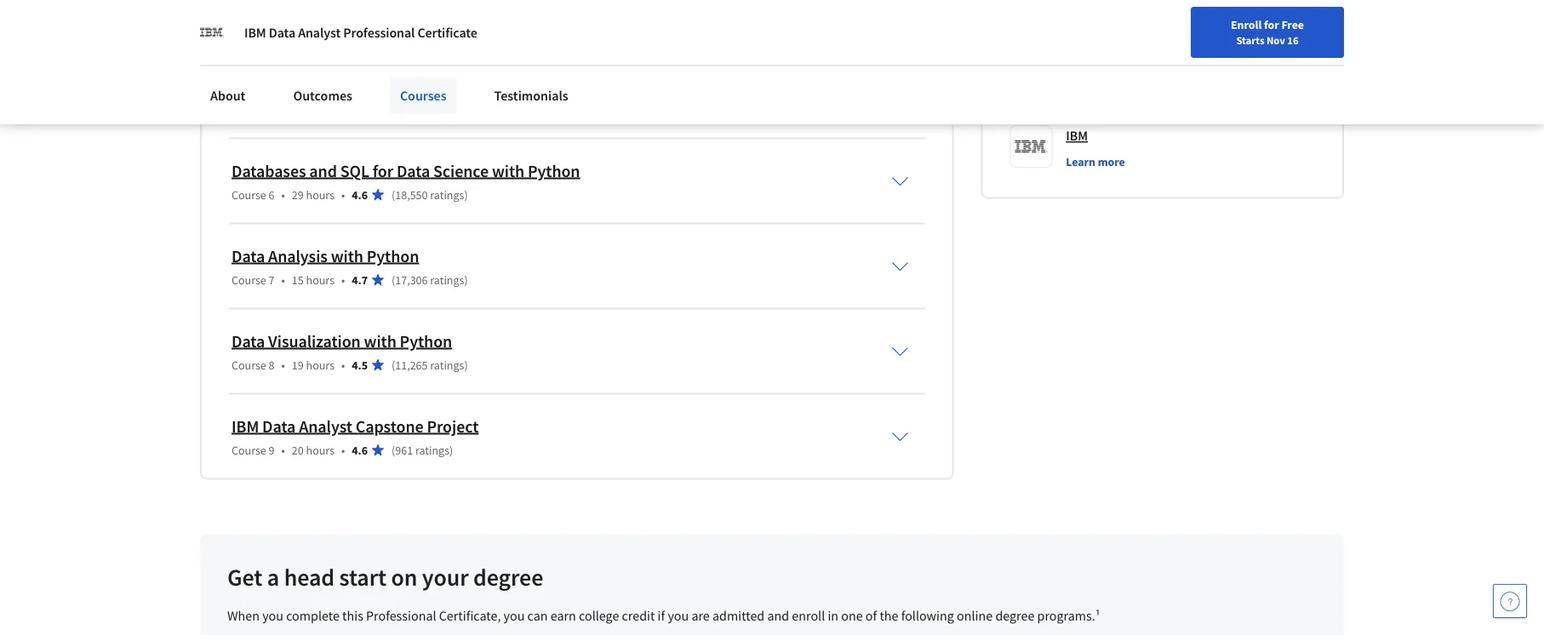 Task type: vqa. For each thing, say whether or not it's contained in the screenshot.


Task type: locate. For each thing, give the bounding box(es) containing it.
• left 19
[[281, 357, 285, 372]]

ibm up learn
[[1066, 127, 1088, 144]]

1 vertical spatial analyst
[[299, 415, 352, 437]]

4 course from the top
[[232, 272, 266, 287]]

ratings right 18,550
[[430, 187, 464, 202]]

0 vertical spatial project
[[287, 75, 339, 96]]

programs.¹
[[1037, 607, 1101, 624]]

and
[[309, 160, 337, 181], [767, 607, 789, 624]]

4.5 down data visualization with python link
[[352, 357, 368, 372]]

None search field
[[243, 11, 651, 45]]

ratings for databases and sql for data science with python
[[430, 187, 464, 202]]

course
[[232, 17, 266, 32], [232, 102, 266, 117], [232, 187, 266, 202], [232, 272, 266, 287], [232, 357, 266, 372], [232, 442, 266, 458]]

outcomes
[[293, 87, 352, 104]]

4.6 left 33,855
[[352, 17, 368, 32]]

start
[[339, 562, 387, 592]]

online
[[957, 607, 993, 624]]

ratings
[[430, 17, 464, 32], [418, 102, 453, 117], [430, 187, 464, 202], [430, 272, 464, 287], [430, 357, 464, 372], [415, 442, 450, 458]]

certificate,
[[439, 607, 501, 624]]

1 horizontal spatial you
[[504, 607, 525, 624]]

0 vertical spatial ibm
[[244, 24, 266, 41]]

0 horizontal spatial for
[[342, 75, 363, 96]]

8 right 5
[[292, 102, 298, 117]]

20
[[292, 442, 304, 458]]

2 course from the top
[[232, 102, 266, 117]]

hours down python project for data science link
[[300, 102, 329, 117]]

( 17,306 ratings )
[[392, 272, 468, 287]]

project up ( 961 ratings )
[[427, 415, 479, 437]]

( down capstone at left
[[392, 442, 395, 458]]

following
[[901, 607, 954, 624]]

1 vertical spatial ibm
[[1066, 127, 1088, 144]]

data up 3,684
[[366, 75, 400, 96]]

for
[[1264, 17, 1279, 32], [342, 75, 363, 96], [373, 160, 393, 181]]

english button
[[1187, 0, 1290, 55]]

about link
[[200, 77, 256, 114]]

• down ibm data analyst capstone project
[[341, 442, 345, 458]]

11,265
[[395, 357, 428, 372]]

analyst right 4
[[298, 24, 341, 41]]

ratings right the 11,265
[[430, 357, 464, 372]]

data right ibm image
[[269, 24, 295, 41]]

analyst for capstone
[[299, 415, 352, 437]]

16
[[1288, 33, 1299, 47]]

4.6 down 'sql'
[[352, 187, 368, 202]]

when you complete this professional certificate, you can earn college credit if you are admitted and enroll in one of the following online degree programs.¹
[[227, 607, 1101, 624]]

1 horizontal spatial for
[[373, 160, 393, 181]]

1 vertical spatial and
[[767, 607, 789, 624]]

6 course from the top
[[232, 442, 266, 458]]

( right 4.7
[[392, 272, 395, 287]]

1 vertical spatial project
[[427, 415, 479, 437]]

) right the 961
[[450, 442, 453, 458]]

0 vertical spatial science
[[403, 75, 458, 96]]

0 vertical spatial degree
[[473, 562, 543, 592]]

( for visualization
[[392, 357, 395, 372]]

• right 7
[[281, 272, 285, 287]]

course left 7
[[232, 272, 266, 287]]

) right 18,550
[[464, 187, 468, 202]]

course 5
[[232, 102, 275, 117]]

1 horizontal spatial 8
[[292, 102, 298, 117]]

1 vertical spatial for
[[342, 75, 363, 96]]

) right the 11,265
[[464, 357, 468, 372]]

science up ( 3,684 ratings )
[[403, 75, 458, 96]]

course left 19
[[232, 357, 266, 372]]

• down python project for data science link
[[336, 102, 339, 117]]

ratings for ibm data analyst capstone project
[[415, 442, 450, 458]]

ibm for ibm
[[1066, 127, 1088, 144]]

with up 4.7
[[331, 245, 363, 266]]

)
[[464, 17, 468, 32], [453, 102, 456, 117], [464, 187, 468, 202], [464, 272, 468, 287], [464, 357, 468, 372], [450, 442, 453, 458]]

0 vertical spatial and
[[309, 160, 337, 181]]

with down testimonials link
[[492, 160, 524, 181]]

6
[[269, 187, 275, 202]]

1 horizontal spatial degree
[[996, 607, 1035, 624]]

about
[[210, 87, 246, 104]]

starts
[[1237, 33, 1265, 47]]

15
[[292, 272, 304, 287]]

the
[[880, 607, 899, 624]]

data up course 7 • 15 hours •
[[232, 245, 265, 266]]

ratings right 3,684
[[418, 102, 453, 117]]

5
[[269, 102, 275, 117]]

2 vertical spatial ibm
[[232, 415, 259, 437]]

you right the when
[[262, 607, 283, 624]]

4.6 down ibm data analyst capstone project link
[[352, 442, 368, 458]]

4.5 down the python project for data science
[[346, 102, 362, 117]]

hours right 29 in the top left of the page
[[306, 187, 335, 202]]

2 horizontal spatial you
[[668, 607, 689, 624]]

course left 5
[[232, 102, 266, 117]]

python
[[232, 75, 284, 96], [528, 160, 580, 181], [367, 245, 419, 266], [400, 330, 452, 352]]

0 vertical spatial 4.6
[[352, 17, 368, 32]]

1 vertical spatial 8
[[269, 357, 275, 372]]

ibm for ibm data analyst professional certificate
[[244, 24, 266, 41]]

data up 9
[[262, 415, 296, 437]]

• left 4.7
[[341, 272, 345, 287]]

) for ibm data analyst capstone project
[[450, 442, 453, 458]]

course left 9
[[232, 442, 266, 458]]

hours for analysis
[[306, 272, 335, 287]]

nov
[[1267, 33, 1285, 47]]

(
[[392, 17, 395, 32], [386, 102, 389, 117], [392, 187, 395, 202], [392, 272, 395, 287], [392, 357, 395, 372], [392, 442, 395, 458]]

) for databases and sql for data science with python
[[464, 187, 468, 202]]

2 horizontal spatial with
[[492, 160, 524, 181]]

python up course 5
[[232, 75, 284, 96]]

hours for and
[[306, 187, 335, 202]]

1 vertical spatial with
[[331, 245, 363, 266]]

you
[[262, 607, 283, 624], [504, 607, 525, 624], [668, 607, 689, 624]]

0 vertical spatial for
[[1264, 17, 1279, 32]]

project
[[287, 75, 339, 96], [427, 415, 479, 437]]

science
[[403, 75, 458, 96], [433, 160, 489, 181]]

ratings right 17,306
[[430, 272, 464, 287]]

you left can
[[504, 607, 525, 624]]

with for data analysis with python
[[331, 245, 363, 266]]

visualization
[[268, 330, 361, 352]]

and left 'sql'
[[309, 160, 337, 181]]

analyst
[[298, 24, 341, 41], [299, 415, 352, 437]]

4
[[269, 17, 275, 32]]

2 vertical spatial with
[[364, 330, 397, 352]]

professional
[[343, 24, 415, 41], [366, 607, 436, 624]]

professional up the python project for data science
[[343, 24, 415, 41]]

) right 17,306
[[464, 272, 468, 287]]

free
[[1282, 17, 1304, 32]]

) for data visualization with python
[[464, 357, 468, 372]]

2 4.6 from the top
[[352, 187, 368, 202]]

3 you from the left
[[668, 607, 689, 624]]

19
[[292, 357, 304, 372]]

3 course from the top
[[232, 187, 266, 202]]

are
[[692, 607, 710, 624]]

ibm for ibm data analyst capstone project
[[232, 415, 259, 437]]

8
[[292, 102, 298, 117], [269, 357, 275, 372]]

course left 6
[[232, 187, 266, 202]]

help center image
[[1500, 591, 1521, 611]]

( 961 ratings )
[[392, 442, 453, 458]]

1 vertical spatial 4.6
[[352, 187, 368, 202]]

0 vertical spatial analyst
[[298, 24, 341, 41]]

4.5
[[346, 102, 362, 117], [352, 357, 368, 372]]

this
[[342, 607, 363, 624]]

hours right 20
[[306, 442, 335, 458]]

0 horizontal spatial degree
[[473, 562, 543, 592]]

on
[[391, 562, 417, 592]]

ratings right the 961
[[415, 442, 450, 458]]

analyst up 20
[[299, 415, 352, 437]]

ibm up "course 9 • 20 hours •"
[[232, 415, 259, 437]]

credit
[[622, 607, 655, 624]]

2 you from the left
[[504, 607, 525, 624]]

hours right 19
[[306, 357, 335, 372]]

course left 4
[[232, 17, 266, 32]]

science up ( 18,550 ratings )
[[433, 160, 489, 181]]

0 horizontal spatial with
[[331, 245, 363, 266]]

0 horizontal spatial project
[[287, 75, 339, 96]]

1 horizontal spatial with
[[364, 330, 397, 352]]

show notifications image
[[1315, 21, 1335, 42]]

• right '25'
[[341, 17, 345, 32]]

( down data visualization with python link
[[392, 357, 395, 372]]

professional down on
[[366, 607, 436, 624]]

) right courses
[[453, 102, 456, 117]]

course 4 • 25 hours •
[[232, 17, 345, 32]]

project up 8 hours •
[[287, 75, 339, 96]]

hours
[[306, 17, 335, 32], [300, 102, 329, 117], [306, 187, 335, 202], [306, 272, 335, 287], [306, 357, 335, 372], [306, 442, 335, 458]]

ibm left 4
[[244, 24, 266, 41]]

python up ( 11,265 ratings )
[[400, 330, 452, 352]]

( for and
[[392, 187, 395, 202]]

3 4.6 from the top
[[352, 442, 368, 458]]

college
[[579, 607, 619, 624]]

with up the 11,265
[[364, 330, 397, 352]]

outcomes link
[[283, 77, 363, 114]]

( left certificate
[[392, 17, 395, 32]]

hours right 15
[[306, 272, 335, 287]]

33,855
[[395, 17, 428, 32]]

degree
[[473, 562, 543, 592], [996, 607, 1035, 624]]

( 18,550 ratings )
[[392, 187, 468, 202]]

( down databases and sql for data science with python link
[[392, 187, 395, 202]]

python project for data science link
[[232, 75, 458, 96]]

8 left 19
[[269, 357, 275, 372]]

ibm data analyst professional certificate
[[244, 24, 477, 41]]

2 horizontal spatial for
[[1264, 17, 1279, 32]]

for inside enroll for free starts nov 16
[[1264, 17, 1279, 32]]

• right 6
[[281, 187, 285, 202]]

and left enroll
[[767, 607, 789, 624]]

degree right online
[[996, 607, 1035, 624]]

( 11,265 ratings )
[[392, 357, 468, 372]]

degree up can
[[473, 562, 543, 592]]

0 vertical spatial 8
[[292, 102, 298, 117]]

7
[[269, 272, 275, 287]]

5 course from the top
[[232, 357, 266, 372]]

0 horizontal spatial you
[[262, 607, 283, 624]]

4.6
[[352, 17, 368, 32], [352, 187, 368, 202], [352, 442, 368, 458]]

you right if
[[668, 607, 689, 624]]

961
[[395, 442, 413, 458]]

ibm
[[244, 24, 266, 41], [1066, 127, 1088, 144], [232, 415, 259, 437]]

with
[[492, 160, 524, 181], [331, 245, 363, 266], [364, 330, 397, 352]]

1 vertical spatial professional
[[366, 607, 436, 624]]

2 vertical spatial 4.6
[[352, 442, 368, 458]]

data up 18,550
[[397, 160, 430, 181]]

courses
[[400, 87, 447, 104]]

one
[[841, 607, 863, 624]]

1 horizontal spatial project
[[427, 415, 479, 437]]



Task type: describe. For each thing, give the bounding box(es) containing it.
testimonials link
[[484, 77, 579, 114]]

) right 33,855
[[464, 17, 468, 32]]

course for data analysis with python
[[232, 272, 266, 287]]

learn
[[1066, 154, 1096, 169]]

can
[[527, 607, 548, 624]]

2 vertical spatial for
[[373, 160, 393, 181]]

analysis
[[268, 245, 328, 266]]

sql
[[340, 160, 369, 181]]

more
[[1098, 154, 1125, 169]]

( 3,684 ratings )
[[386, 102, 456, 117]]

ibm link
[[1066, 125, 1088, 146]]

1 vertical spatial science
[[433, 160, 489, 181]]

course for databases and sql for data science with python
[[232, 187, 266, 202]]

ratings for data analysis with python
[[430, 272, 464, 287]]

0 horizontal spatial 8
[[269, 357, 275, 372]]

ibm image
[[200, 20, 224, 44]]

1 horizontal spatial and
[[767, 607, 789, 624]]

0 vertical spatial professional
[[343, 24, 415, 41]]

learn more
[[1066, 154, 1125, 169]]

data up course 8 • 19 hours •
[[232, 330, 265, 352]]

data analysis with python
[[232, 245, 419, 266]]

head
[[284, 562, 335, 592]]

data visualization with python link
[[232, 330, 452, 352]]

if
[[658, 607, 665, 624]]

course for ibm data analyst capstone project
[[232, 442, 266, 458]]

1 4.6 from the top
[[352, 17, 368, 32]]

( 33,855 ratings )
[[392, 17, 468, 32]]

hours for data
[[306, 442, 335, 458]]

course for data visualization with python
[[232, 357, 266, 372]]

25
[[292, 17, 304, 32]]

python project for data science
[[232, 75, 458, 96]]

get
[[227, 562, 262, 592]]

• down 'sql'
[[341, 187, 345, 202]]

enroll
[[1231, 17, 1262, 32]]

8 hours •
[[292, 102, 339, 117]]

course 7 • 15 hours •
[[232, 272, 345, 287]]

analyst for professional
[[298, 24, 341, 41]]

course 6 • 29 hours •
[[232, 187, 345, 202]]

testimonials
[[494, 87, 568, 104]]

1 you from the left
[[262, 607, 283, 624]]

( left courses link
[[386, 102, 389, 117]]

admitted
[[713, 607, 765, 624]]

0 vertical spatial with
[[492, 160, 524, 181]]

1 vertical spatial 4.5
[[352, 357, 368, 372]]

0 vertical spatial 4.5
[[346, 102, 362, 117]]

3,684
[[389, 102, 416, 117]]

data analysis with python link
[[232, 245, 419, 266]]

• right 9
[[281, 442, 285, 458]]

( for data
[[392, 442, 395, 458]]

get a head start on your degree
[[227, 562, 543, 592]]

course 8 • 19 hours •
[[232, 357, 345, 372]]

courses link
[[390, 77, 457, 114]]

enroll
[[792, 607, 825, 624]]

your
[[422, 562, 469, 592]]

databases
[[232, 160, 306, 181]]

of
[[866, 607, 877, 624]]

4.7
[[352, 272, 368, 287]]

hours right '25'
[[306, 17, 335, 32]]

17,306
[[395, 272, 428, 287]]

ibm data analyst capstone project link
[[232, 415, 479, 437]]

complete
[[286, 607, 340, 624]]

enroll for free starts nov 16
[[1231, 17, 1304, 47]]

hours for visualization
[[306, 357, 335, 372]]

• down data visualization with python link
[[341, 357, 345, 372]]

4.6 for analyst
[[352, 442, 368, 458]]

18,550
[[395, 187, 428, 202]]

data visualization with python
[[232, 330, 452, 352]]

python down testimonials link
[[528, 160, 580, 181]]

29
[[292, 187, 304, 202]]

9
[[269, 442, 275, 458]]

• right 4
[[281, 17, 285, 32]]

ratings right 33,855
[[430, 17, 464, 32]]

) for data analysis with python
[[464, 272, 468, 287]]

databases and sql for data science with python link
[[232, 160, 580, 181]]

1 course from the top
[[232, 17, 266, 32]]

4.6 for sql
[[352, 187, 368, 202]]

1 vertical spatial degree
[[996, 607, 1035, 624]]

certificate
[[418, 24, 477, 41]]

earn
[[551, 607, 576, 624]]

english
[[1218, 19, 1259, 36]]

in
[[828, 607, 839, 624]]

python up 17,306
[[367, 245, 419, 266]]

capstone
[[356, 415, 424, 437]]

databases and sql for data science with python
[[232, 160, 580, 181]]

when
[[227, 607, 260, 624]]

course 9 • 20 hours •
[[232, 442, 345, 458]]

with for data visualization with python
[[364, 330, 397, 352]]

ibm data analyst capstone project
[[232, 415, 479, 437]]

learn more button
[[1066, 153, 1125, 170]]

ratings for data visualization with python
[[430, 357, 464, 372]]

0 horizontal spatial and
[[309, 160, 337, 181]]

a
[[267, 562, 279, 592]]

( for analysis
[[392, 272, 395, 287]]



